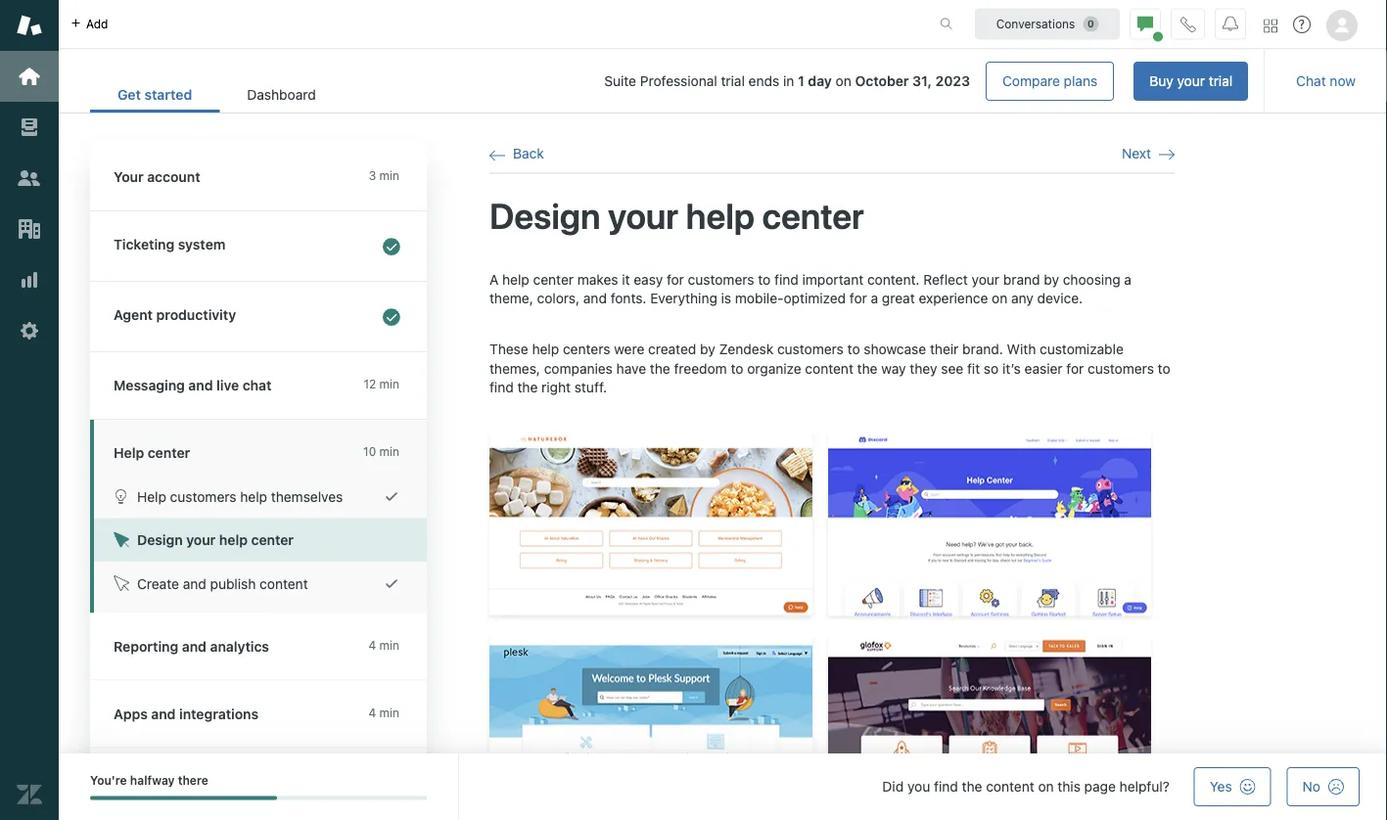 Task type: locate. For each thing, give the bounding box(es) containing it.
find down themes,
[[490, 380, 514, 396]]

content.
[[868, 271, 920, 288]]

help up the "theme,"
[[503, 271, 530, 288]]

1 horizontal spatial on
[[992, 291, 1008, 307]]

zendesk products image
[[1265, 19, 1278, 33]]

2 vertical spatial for
[[1067, 360, 1085, 376]]

center inside button
[[251, 532, 294, 549]]

zendesk
[[719, 341, 774, 357]]

content right 'organize'
[[806, 360, 854, 376]]

and right apps
[[151, 706, 176, 722]]

mobile-
[[736, 291, 784, 307]]

customizable
[[1040, 341, 1124, 357]]

1 horizontal spatial content
[[806, 360, 854, 376]]

design your help center up easy
[[490, 195, 865, 236]]

0 horizontal spatial content
[[260, 576, 308, 592]]

1 vertical spatial by
[[700, 341, 716, 357]]

0 horizontal spatial trial
[[721, 73, 745, 89]]

0 horizontal spatial on
[[836, 73, 852, 89]]

footer containing did you find the content on this page helpful?
[[59, 754, 1388, 821]]

center
[[763, 195, 865, 236], [533, 271, 574, 288], [148, 445, 190, 461], [251, 532, 294, 549]]

1 trial from the left
[[1210, 73, 1233, 89]]

region containing a help center makes it easy for customers to find important content. reflect your brand by choosing a theme, colors, and fonts. everything is mobile-optimized for a great experience on any device.
[[490, 270, 1175, 821]]

back
[[513, 145, 544, 162]]

get
[[118, 87, 141, 103]]

help inside design your help center button
[[219, 532, 248, 549]]

buy your trial
[[1150, 73, 1233, 89]]

min for help center
[[380, 445, 400, 459]]

on inside section
[[836, 73, 852, 89]]

min inside your account heading
[[380, 169, 400, 183]]

0 vertical spatial 4
[[369, 639, 376, 652]]

0 vertical spatial find
[[775, 271, 799, 288]]

compare plans button
[[986, 62, 1115, 101]]

2 vertical spatial find
[[935, 779, 959, 795]]

10 min
[[363, 445, 400, 459]]

content inside these help centers were created by zendesk customers to showcase their brand. with customizable themes, companies have the freedom to organize content the way they see fit so it's easier for customers to find the right stuff.
[[806, 360, 854, 376]]

there
[[178, 774, 208, 788]]

12
[[364, 378, 376, 391]]

design
[[490, 195, 601, 236], [137, 532, 183, 549]]

1 vertical spatial design
[[137, 532, 183, 549]]

1 vertical spatial 4 min
[[369, 706, 400, 720]]

a right the choosing on the right top of page
[[1125, 271, 1132, 288]]

help
[[686, 195, 755, 236], [503, 271, 530, 288], [532, 341, 560, 357], [240, 489, 267, 505], [219, 532, 248, 549]]

customers inside a help center makes it easy for customers to find important content. reflect your brand by choosing a theme, colors, and fonts. everything is mobile-optimized for a great experience on any device.
[[688, 271, 755, 288]]

customers down customizable
[[1088, 360, 1155, 376]]

system
[[178, 237, 226, 253]]

section
[[359, 62, 1249, 101]]

2 trial from the left
[[721, 73, 745, 89]]

help down messaging
[[114, 445, 144, 461]]

min for messaging and live chat
[[380, 378, 400, 391]]

your left brand
[[972, 271, 1000, 288]]

0 vertical spatial for
[[667, 271, 685, 288]]

1 horizontal spatial find
[[775, 271, 799, 288]]

content inside button
[[260, 576, 308, 592]]

progress-bar progress bar
[[90, 797, 427, 801]]

customers up is
[[688, 271, 755, 288]]

1 min from the top
[[380, 169, 400, 183]]

fonts.
[[611, 291, 647, 307]]

footer
[[59, 754, 1388, 821]]

chat
[[1297, 73, 1327, 89]]

1 horizontal spatial design
[[490, 195, 601, 236]]

tab list containing get started
[[90, 76, 344, 113]]

trial for your
[[1210, 73, 1233, 89]]

content
[[806, 360, 854, 376], [260, 576, 308, 592], [987, 779, 1035, 795]]

1 vertical spatial help
[[137, 489, 166, 505]]

section containing compare plans
[[359, 62, 1249, 101]]

so
[[984, 360, 999, 376]]

5 min from the top
[[380, 706, 400, 720]]

min for apps and integrations
[[380, 706, 400, 720]]

1 vertical spatial find
[[490, 380, 514, 396]]

experience
[[919, 291, 989, 307]]

1 vertical spatial 4
[[369, 706, 376, 720]]

center down messaging
[[148, 445, 190, 461]]

1 horizontal spatial design your help center
[[490, 195, 865, 236]]

help center
[[114, 445, 190, 461]]

1 horizontal spatial by
[[1044, 271, 1060, 288]]

12 min
[[364, 378, 400, 391]]

customers up 'organize'
[[778, 341, 844, 357]]

trial for professional
[[721, 73, 745, 89]]

help
[[114, 445, 144, 461], [137, 489, 166, 505]]

for down important
[[850, 291, 868, 307]]

live
[[217, 378, 239, 394]]

0 horizontal spatial design your help center
[[137, 532, 294, 549]]

compare
[[1003, 73, 1061, 89]]

design up create
[[137, 532, 183, 549]]

3
[[369, 169, 376, 183]]

and inside button
[[183, 576, 206, 592]]

center up important
[[763, 195, 865, 236]]

2023
[[936, 73, 971, 89]]

2 horizontal spatial content
[[987, 779, 1035, 795]]

these help centers were created by zendesk customers to showcase their brand. with customizable themes, companies have the freedom to organize content the way they see fit so it's easier for customers to find the right stuff.
[[490, 341, 1171, 396]]

0 vertical spatial on
[[836, 73, 852, 89]]

your up easy
[[608, 195, 679, 236]]

4 for apps and integrations
[[369, 706, 376, 720]]

find up mobile-
[[775, 271, 799, 288]]

productivity
[[156, 307, 236, 323]]

help up publish
[[219, 532, 248, 549]]

page
[[1085, 779, 1117, 795]]

1 vertical spatial a
[[871, 291, 879, 307]]

on
[[836, 73, 852, 89], [992, 291, 1008, 307], [1039, 779, 1055, 795]]

1 horizontal spatial for
[[850, 291, 868, 307]]

stuff.
[[575, 380, 607, 396]]

integrations
[[179, 706, 259, 722]]

and left the live
[[188, 378, 213, 394]]

help up is
[[686, 195, 755, 236]]

companies
[[544, 360, 613, 376]]

0 vertical spatial by
[[1044, 271, 1060, 288]]

add
[[86, 17, 108, 31]]

optimized
[[784, 291, 846, 307]]

1 vertical spatial on
[[992, 291, 1008, 307]]

design inside content-title region
[[490, 195, 601, 236]]

for down customizable
[[1067, 360, 1085, 376]]

your inside content-title region
[[608, 195, 679, 236]]

0 vertical spatial design your help center
[[490, 195, 865, 236]]

design your help center
[[490, 195, 865, 236], [137, 532, 294, 549]]

4 min for integrations
[[369, 706, 400, 720]]

and left analytics
[[182, 639, 207, 655]]

find inside these help centers were created by zendesk customers to showcase their brand. with customizable themes, companies have the freedom to organize content the way they see fit so it's easier for customers to find the right stuff.
[[490, 380, 514, 396]]

halfway
[[130, 774, 175, 788]]

1 4 min from the top
[[369, 639, 400, 652]]

brand.
[[963, 341, 1004, 357]]

0 horizontal spatial design
[[137, 532, 183, 549]]

content down design your help center button
[[260, 576, 308, 592]]

trial down notifications image
[[1210, 73, 1233, 89]]

customers
[[688, 271, 755, 288], [778, 341, 844, 357], [1088, 360, 1155, 376], [170, 489, 237, 505]]

find right you
[[935, 779, 959, 795]]

help up design your help center button
[[240, 489, 267, 505]]

find inside a help center makes it easy for customers to find important content. reflect your brand by choosing a theme, colors, and fonts. everything is mobile-optimized for a great experience on any device.
[[775, 271, 799, 288]]

colors,
[[537, 291, 580, 307]]

by up freedom
[[700, 341, 716, 357]]

2 min from the top
[[380, 378, 400, 391]]

0 horizontal spatial for
[[667, 271, 685, 288]]

and for reporting and analytics
[[182, 639, 207, 655]]

create and publish content
[[137, 576, 308, 592]]

for inside these help centers were created by zendesk customers to showcase their brand. with customizable themes, companies have the freedom to organize content the way they see fit so it's easier for customers to find the right stuff.
[[1067, 360, 1085, 376]]

your inside a help center makes it easy for customers to find important content. reflect your brand by choosing a theme, colors, and fonts. everything is mobile-optimized for a great experience on any device.
[[972, 271, 1000, 288]]

help for help center
[[114, 445, 144, 461]]

1 vertical spatial design your help center
[[137, 532, 294, 549]]

2 horizontal spatial for
[[1067, 360, 1085, 376]]

on right "day" in the top right of the page
[[836, 73, 852, 89]]

design your help center up create and publish content
[[137, 532, 294, 549]]

day
[[809, 73, 832, 89]]

for up everything
[[667, 271, 685, 288]]

design down back on the top left of page
[[490, 195, 601, 236]]

0 vertical spatial design
[[490, 195, 601, 236]]

0 vertical spatial 4 min
[[369, 639, 400, 652]]

on left any
[[992, 291, 1008, 307]]

by up device.
[[1044, 271, 1060, 288]]

1 horizontal spatial a
[[1125, 271, 1132, 288]]

4 min
[[369, 639, 400, 652], [369, 706, 400, 720]]

did
[[883, 779, 904, 795]]

0 horizontal spatial a
[[871, 291, 879, 307]]

2 horizontal spatial on
[[1039, 779, 1055, 795]]

1 vertical spatial content
[[260, 576, 308, 592]]

center up "create and publish content" button
[[251, 532, 294, 549]]

4 min from the top
[[380, 639, 400, 652]]

progress bar image
[[90, 797, 277, 801]]

next
[[1123, 145, 1152, 162]]

your right buy
[[1178, 73, 1206, 89]]

professional
[[640, 73, 718, 89]]

find
[[775, 271, 799, 288], [490, 380, 514, 396], [935, 779, 959, 795]]

brand
[[1004, 271, 1041, 288]]

and down makes
[[584, 291, 607, 307]]

customers down help center
[[170, 489, 237, 505]]

help inside button
[[137, 489, 166, 505]]

it
[[622, 271, 630, 288]]

0 horizontal spatial by
[[700, 341, 716, 357]]

help up themes,
[[532, 341, 560, 357]]

a left great
[[871, 291, 879, 307]]

2 vertical spatial on
[[1039, 779, 1055, 795]]

content left this
[[987, 779, 1035, 795]]

device.
[[1038, 291, 1083, 307]]

min for your account
[[380, 169, 400, 183]]

min
[[380, 169, 400, 183], [380, 378, 400, 391], [380, 445, 400, 459], [380, 639, 400, 652], [380, 706, 400, 720]]

agent productivity
[[114, 307, 236, 323]]

center up colors,
[[533, 271, 574, 288]]

and right create
[[183, 576, 206, 592]]

theme,
[[490, 291, 534, 307]]

create and publish content button
[[94, 562, 427, 606]]

help down help center
[[137, 489, 166, 505]]

1 horizontal spatial trial
[[1210, 73, 1233, 89]]

did you find the content on this page helpful?
[[883, 779, 1170, 795]]

0 vertical spatial content
[[806, 360, 854, 376]]

1 4 from the top
[[369, 639, 376, 652]]

the
[[650, 360, 671, 376], [858, 360, 878, 376], [518, 380, 538, 396], [962, 779, 983, 795]]

agent
[[114, 307, 153, 323]]

trial left ends
[[721, 73, 745, 89]]

a
[[1125, 271, 1132, 288], [871, 291, 879, 307]]

trial inside button
[[1210, 73, 1233, 89]]

0 horizontal spatial find
[[490, 380, 514, 396]]

zendesk image
[[17, 783, 42, 808]]

have
[[617, 360, 647, 376]]

region
[[490, 270, 1175, 821]]

2 horizontal spatial find
[[935, 779, 959, 795]]

yes button
[[1195, 768, 1272, 807]]

2 vertical spatial content
[[987, 779, 1035, 795]]

the right you
[[962, 779, 983, 795]]

and
[[584, 291, 607, 307], [188, 378, 213, 394], [183, 576, 206, 592], [182, 639, 207, 655], [151, 706, 176, 722]]

2 4 min from the top
[[369, 706, 400, 720]]

2 4 from the top
[[369, 706, 376, 720]]

were
[[614, 341, 645, 357]]

tab list
[[90, 76, 344, 113]]

reporting image
[[17, 267, 42, 293]]

on left this
[[1039, 779, 1055, 795]]

3 min from the top
[[380, 445, 400, 459]]

ticketing system
[[114, 237, 226, 253]]

0 vertical spatial help
[[114, 445, 144, 461]]



Task type: describe. For each thing, give the bounding box(es) containing it.
help customers help themselves
[[137, 489, 343, 505]]

reporting and analytics
[[114, 639, 269, 655]]

views image
[[17, 115, 42, 140]]

fit
[[968, 360, 981, 376]]

October 31, 2023 text field
[[856, 73, 971, 89]]

freedom
[[674, 360, 728, 376]]

created
[[649, 341, 697, 357]]

1
[[798, 73, 805, 89]]

now
[[1331, 73, 1357, 89]]

showcase
[[864, 341, 927, 357]]

next button
[[1123, 145, 1175, 163]]

get started image
[[17, 64, 42, 89]]

help inside content-title region
[[686, 195, 755, 236]]

helpful?
[[1120, 779, 1170, 795]]

chat
[[243, 378, 272, 394]]

create
[[137, 576, 179, 592]]

by inside these help centers were created by zendesk customers to showcase their brand. with customizable themes, companies have the freedom to organize content the way they see fit so it's easier for customers to find the right stuff.
[[700, 341, 716, 357]]

great
[[883, 291, 916, 307]]

help inside a help center makes it easy for customers to find important content. reflect your brand by choosing a theme, colors, and fonts. everything is mobile-optimized for a great experience on any device.
[[503, 271, 530, 288]]

themselves
[[271, 489, 343, 505]]

is
[[722, 291, 732, 307]]

organize
[[748, 360, 802, 376]]

4 min for analytics
[[369, 639, 400, 652]]

reflect
[[924, 271, 969, 288]]

customers inside help customers help themselves button
[[170, 489, 237, 505]]

and for apps and integrations
[[151, 706, 176, 722]]

easier
[[1025, 360, 1063, 376]]

design your help center inside content-title region
[[490, 195, 865, 236]]

compare plans
[[1003, 73, 1098, 89]]

buy
[[1150, 73, 1174, 89]]

and inside a help center makes it easy for customers to find important content. reflect your brand by choosing a theme, colors, and fonts. everything is mobile-optimized for a great experience on any device.
[[584, 291, 607, 307]]

your inside section
[[1178, 73, 1206, 89]]

organizations image
[[17, 216, 42, 242]]

chat now button
[[1281, 62, 1372, 101]]

your account heading
[[90, 144, 427, 212]]

important
[[803, 271, 864, 288]]

yes
[[1210, 779, 1233, 795]]

reporting
[[114, 639, 179, 655]]

main element
[[0, 0, 59, 821]]

center inside content-title region
[[763, 195, 865, 236]]

you
[[908, 779, 931, 795]]

and for create and publish content
[[183, 576, 206, 592]]

the down created
[[650, 360, 671, 376]]

it's
[[1003, 360, 1021, 376]]

design inside button
[[137, 532, 183, 549]]

1 vertical spatial for
[[850, 291, 868, 307]]

their
[[931, 341, 959, 357]]

apps and integrations
[[114, 706, 259, 722]]

ticketing
[[114, 237, 175, 253]]

admin image
[[17, 318, 42, 344]]

on inside a help center makes it easy for customers to find important content. reflect your brand by choosing a theme, colors, and fonts. everything is mobile-optimized for a great experience on any device.
[[992, 291, 1008, 307]]

easy
[[634, 271, 663, 288]]

these
[[490, 341, 529, 357]]

started
[[144, 87, 192, 103]]

publish
[[210, 576, 256, 592]]

plesk help center built using zendesk. image
[[490, 636, 813, 820]]

choosing
[[1063, 271, 1121, 288]]

add button
[[59, 0, 120, 48]]

analytics
[[210, 639, 269, 655]]

the down themes,
[[518, 380, 538, 396]]

to inside a help center makes it easy for customers to find important content. reflect your brand by choosing a theme, colors, and fonts. everything is mobile-optimized for a great experience on any device.
[[758, 271, 771, 288]]

this
[[1058, 779, 1081, 795]]

naturebox help center built using zendesk. image
[[490, 433, 813, 617]]

design your help center inside button
[[137, 532, 294, 549]]

get help image
[[1294, 16, 1312, 33]]

apps
[[114, 706, 148, 722]]

chat now
[[1297, 73, 1357, 89]]

zendesk support image
[[17, 13, 42, 38]]

right
[[542, 380, 571, 396]]

ticketing system button
[[90, 212, 423, 281]]

see
[[942, 360, 964, 376]]

the left way
[[858, 360, 878, 376]]

october
[[856, 73, 910, 89]]

your
[[114, 169, 144, 185]]

design your help center button
[[94, 519, 427, 562]]

help inside these help centers were created by zendesk customers to showcase their brand. with customizable themes, companies have the freedom to organize content the way they see fit so it's easier for customers to find the right stuff.
[[532, 341, 560, 357]]

glofox help center built using zendesk. image
[[829, 636, 1152, 820]]

you're
[[90, 774, 127, 788]]

and for messaging and live chat
[[188, 378, 213, 394]]

with
[[1008, 341, 1037, 357]]

messaging and live chat
[[114, 378, 272, 394]]

4 for reporting and analytics
[[369, 639, 376, 652]]

you're halfway there
[[90, 774, 208, 788]]

content-title region
[[490, 193, 1175, 239]]

0 vertical spatial a
[[1125, 271, 1132, 288]]

suite professional trial ends in 1 day on october 31, 2023
[[605, 73, 971, 89]]

min for reporting and analytics
[[380, 639, 400, 652]]

buy your trial button
[[1134, 62, 1249, 101]]

on inside footer
[[1039, 779, 1055, 795]]

customers image
[[17, 166, 42, 191]]

any
[[1012, 291, 1034, 307]]

conversations
[[997, 17, 1076, 31]]

suite
[[605, 73, 637, 89]]

help for help customers help themselves
[[137, 489, 166, 505]]

notifications image
[[1223, 16, 1239, 32]]

a help center makes it easy for customers to find important content. reflect your brand by choosing a theme, colors, and fonts. everything is mobile-optimized for a great experience on any device.
[[490, 271, 1132, 307]]

help inside help customers help themselves button
[[240, 489, 267, 505]]

button displays agent's chat status as online. image
[[1138, 16, 1154, 32]]

makes
[[578, 271, 619, 288]]

discord help center built using zendesk. image
[[829, 433, 1152, 617]]

3 min
[[369, 169, 400, 183]]

dashboard tab
[[220, 76, 344, 113]]

ends
[[749, 73, 780, 89]]

everything
[[651, 291, 718, 307]]

31,
[[913, 73, 933, 89]]

agent productivity button
[[90, 282, 423, 352]]

by inside a help center makes it easy for customers to find important content. reflect your brand by choosing a theme, colors, and fonts. everything is mobile-optimized for a great experience on any device.
[[1044, 271, 1060, 288]]

help customers help themselves button
[[94, 475, 427, 519]]

plans
[[1064, 73, 1098, 89]]

messaging
[[114, 378, 185, 394]]

your up create and publish content
[[186, 532, 216, 549]]

center inside a help center makes it easy for customers to find important content. reflect your brand by choosing a theme, colors, and fonts. everything is mobile-optimized for a great experience on any device.
[[533, 271, 574, 288]]

account
[[147, 169, 200, 185]]

get started
[[118, 87, 192, 103]]

in
[[784, 73, 795, 89]]



Task type: vqa. For each thing, say whether or not it's contained in the screenshot.
the "Learn more"
no



